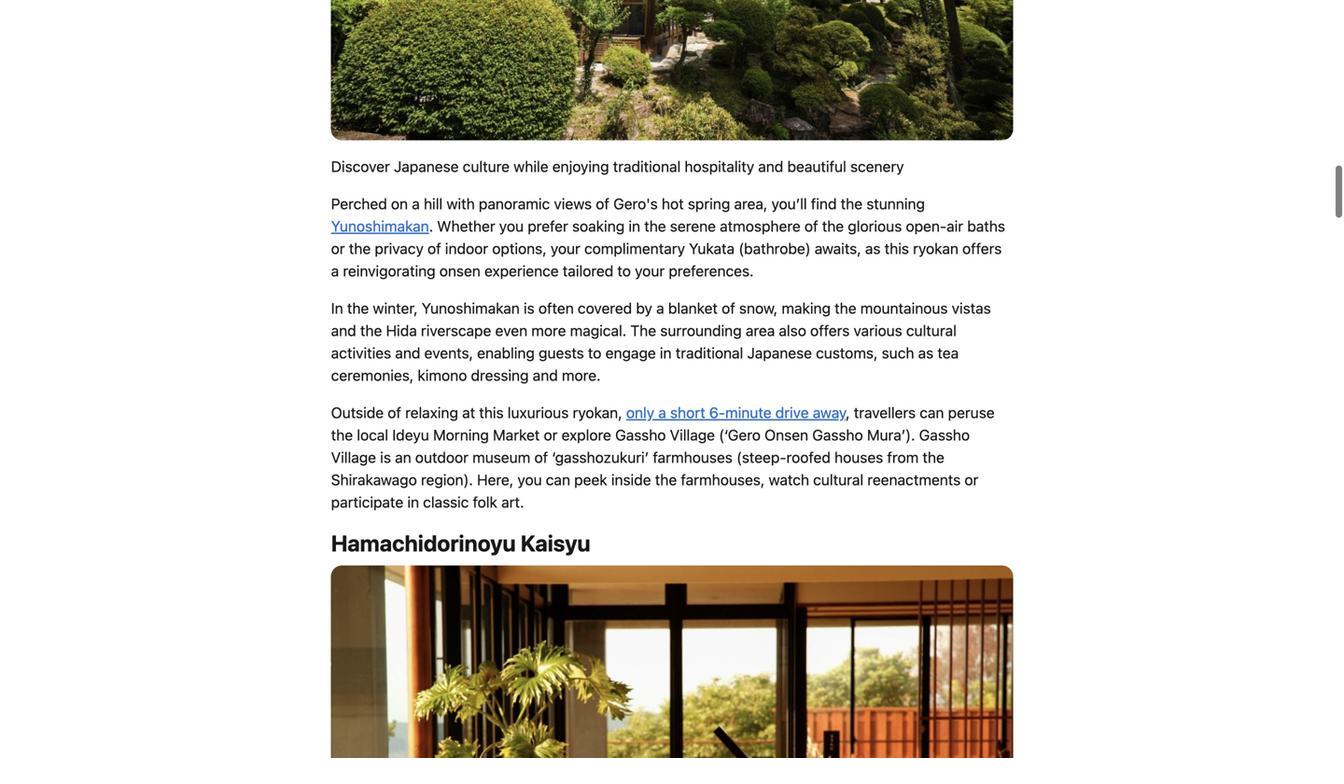 Task type: describe. For each thing, give the bounding box(es) containing it.
ryokan
[[913, 240, 958, 258]]

local
[[357, 426, 388, 444]]

reenactments
[[867, 471, 961, 489]]

tailored
[[563, 262, 613, 280]]

hill
[[424, 195, 443, 213]]

complimentary
[[584, 240, 685, 258]]

in
[[331, 300, 343, 317]]

culture
[[463, 158, 510, 175]]

the right making
[[835, 300, 856, 317]]

'gasshozukuri'
[[552, 449, 649, 467]]

more
[[531, 322, 566, 340]]

enjoying
[[552, 158, 609, 175]]

and down the hida
[[395, 344, 420, 362]]

hospitality
[[685, 158, 754, 175]]

as inside '. whether you prefer soaking in the serene atmosphere of the glorious open-air baths or the privacy of indoor options, your complimentary yukata (bathrobe) awaits, as this ryokan offers a reinvigorating onsen experience tailored to your preferences.'
[[865, 240, 881, 258]]

the down outside
[[331, 426, 353, 444]]

engage
[[605, 344, 656, 362]]

1 vertical spatial your
[[635, 262, 665, 280]]

of down find
[[804, 217, 818, 235]]

inside
[[611, 471, 651, 489]]

at
[[462, 404, 475, 422]]

prefer
[[528, 217, 568, 235]]

activities
[[331, 344, 391, 362]]

the
[[630, 322, 656, 340]]

area,
[[734, 195, 768, 213]]

0 horizontal spatial japanese
[[394, 158, 459, 175]]

various
[[854, 322, 902, 340]]

.
[[429, 217, 433, 235]]

spring
[[688, 195, 730, 213]]

beautiful
[[787, 158, 846, 175]]

often
[[538, 300, 574, 317]]

a inside in the winter, yunoshimakan is often covered by a blanket of snow, making the mountainous vistas and the hida riverscape even more magical. the surrounding area also offers various cultural activities and events, enabling guests to engage in traditional japanese customs, such as tea ceremonies, kimono dressing and more.
[[656, 300, 664, 317]]

ryokan,
[[573, 404, 622, 422]]

air
[[947, 217, 963, 235]]

magical.
[[570, 322, 626, 340]]

outside of relaxing at this luxurious ryokan, only a short 6-minute drive away
[[331, 404, 846, 422]]

perched
[[331, 195, 387, 213]]

1 vertical spatial village
[[331, 449, 376, 467]]

while
[[514, 158, 548, 175]]

such
[[882, 344, 914, 362]]

onsen
[[765, 426, 808, 444]]

you'll
[[771, 195, 807, 213]]

the right in
[[347, 300, 369, 317]]

1 vertical spatial this
[[479, 404, 504, 422]]

0 horizontal spatial your
[[551, 240, 580, 258]]

peek
[[574, 471, 607, 489]]

atmosphere
[[720, 217, 801, 235]]

2 vertical spatial or
[[965, 471, 979, 489]]

kimono
[[418, 367, 467, 384]]

folk
[[473, 494, 497, 511]]

hida
[[386, 322, 417, 340]]

open-
[[906, 217, 947, 235]]

even
[[495, 322, 527, 340]]

museum
[[472, 449, 530, 467]]

2 gassho from the left
[[812, 426, 863, 444]]

onsen
[[439, 262, 481, 280]]

baths
[[967, 217, 1005, 235]]

hamachidorinoyu kaisyu
[[331, 531, 590, 557]]

by
[[636, 300, 652, 317]]

winter,
[[373, 300, 418, 317]]

hot
[[662, 195, 684, 213]]

the down hot
[[644, 217, 666, 235]]

yukata
[[689, 240, 735, 258]]

the up awaits,
[[822, 217, 844, 235]]

a inside '. whether you prefer soaking in the serene atmosphere of the glorious open-air baths or the privacy of indoor options, your complimentary yukata (bathrobe) awaits, as this ryokan offers a reinvigorating onsen experience tailored to your preferences.'
[[331, 262, 339, 280]]

tea
[[938, 344, 959, 362]]

0 vertical spatial can
[[920, 404, 944, 422]]

the up activities
[[360, 322, 382, 340]]

, travellers can peruse the local ideyu morning market or explore gassho village ('gero onsen gassho mura'). gassho village is an outdoor museum of 'gasshozukuri' farmhouses (steep-roofed houses from the shirakawago region). here, you can peek inside the farmhouses, watch cultural reenactments or participate in classic folk art.
[[331, 404, 995, 511]]

houses
[[834, 449, 883, 467]]

covered
[[578, 300, 632, 317]]

find
[[811, 195, 837, 213]]

classic
[[423, 494, 469, 511]]

yunoshimakan link
[[331, 217, 429, 235]]

discover
[[331, 158, 390, 175]]

as inside in the winter, yunoshimakan is often covered by a blanket of snow, making the mountainous vistas and the hida riverscape even more magical. the surrounding area also offers various cultural activities and events, enabling guests to engage in traditional japanese customs, such as tea ceremonies, kimono dressing and more.
[[918, 344, 934, 362]]

views
[[554, 195, 592, 213]]

the right inside
[[655, 471, 677, 489]]

('gero
[[719, 426, 761, 444]]

1 gassho from the left
[[615, 426, 666, 444]]

hamachidorinoyu
[[331, 531, 516, 557]]

cultural inside in the winter, yunoshimakan is often covered by a blanket of snow, making the mountainous vistas and the hida riverscape even more magical. the surrounding area also offers various cultural activities and events, enabling guests to engage in traditional japanese customs, such as tea ceremonies, kimono dressing and more.
[[906, 322, 957, 340]]

ideyu
[[392, 426, 429, 444]]

vistas
[[952, 300, 991, 317]]

in inside , travellers can peruse the local ideyu morning market or explore gassho village ('gero onsen gassho mura'). gassho village is an outdoor museum of 'gasshozukuri' farmhouses (steep-roofed houses from the shirakawago region). here, you can peek inside the farmhouses, watch cultural reenactments or participate in classic folk art.
[[407, 494, 419, 511]]

japanese inside in the winter, yunoshimakan is often covered by a blanket of snow, making the mountainous vistas and the hida riverscape even more magical. the surrounding area also offers various cultural activities and events, enabling guests to engage in traditional japanese customs, such as tea ceremonies, kimono dressing and more.
[[747, 344, 812, 362]]

morning
[[433, 426, 489, 444]]

a right only
[[658, 404, 666, 422]]

experience
[[484, 262, 559, 280]]

(bathrobe)
[[739, 240, 811, 258]]

of inside perched on a hill with panoramic views of gero's hot spring area, you'll find the stunning yunoshimakan
[[596, 195, 609, 213]]

blanket
[[668, 300, 718, 317]]

gero's
[[613, 195, 658, 213]]

outside
[[331, 404, 384, 422]]

from
[[887, 449, 919, 467]]

farmhouses,
[[681, 471, 765, 489]]

the down yunoshimakan link
[[349, 240, 371, 258]]

explore
[[562, 426, 611, 444]]

(steep-
[[736, 449, 786, 467]]

on
[[391, 195, 408, 213]]

panoramic
[[479, 195, 550, 213]]



Task type: locate. For each thing, give the bounding box(es) containing it.
1 vertical spatial or
[[544, 426, 558, 444]]

watch
[[769, 471, 809, 489]]

japanese down also
[[747, 344, 812, 362]]

0 horizontal spatial this
[[479, 404, 504, 422]]

you inside '. whether you prefer soaking in the serene atmosphere of the glorious open-air baths or the privacy of indoor options, your complimentary yukata (bathrobe) awaits, as this ryokan offers a reinvigorating onsen experience tailored to your preferences.'
[[499, 217, 524, 235]]

scenery
[[850, 158, 904, 175]]

shirakawago
[[331, 471, 417, 489]]

0 vertical spatial or
[[331, 240, 345, 258]]

a right by
[[656, 300, 664, 317]]

0 vertical spatial you
[[499, 217, 524, 235]]

options,
[[492, 240, 547, 258]]

1 vertical spatial can
[[546, 471, 570, 489]]

0 horizontal spatial as
[[865, 240, 881, 258]]

1 horizontal spatial your
[[635, 262, 665, 280]]

0 vertical spatial traditional
[[613, 158, 681, 175]]

0 horizontal spatial in
[[407, 494, 419, 511]]

in inside '. whether you prefer soaking in the serene atmosphere of the glorious open-air baths or the privacy of indoor options, your complimentary yukata (bathrobe) awaits, as this ryokan offers a reinvigorating onsen experience tailored to your preferences.'
[[629, 217, 640, 235]]

1 horizontal spatial can
[[920, 404, 944, 422]]

kaisyu
[[521, 531, 590, 557]]

1 horizontal spatial in
[[629, 217, 640, 235]]

in up complimentary
[[629, 217, 640, 235]]

this
[[885, 240, 909, 258], [479, 404, 504, 422]]

1 horizontal spatial village
[[670, 426, 715, 444]]

1 horizontal spatial as
[[918, 344, 934, 362]]

area
[[746, 322, 775, 340]]

making
[[782, 300, 831, 317]]

this down glorious
[[885, 240, 909, 258]]

as
[[865, 240, 881, 258], [918, 344, 934, 362]]

whether
[[437, 217, 495, 235]]

0 vertical spatial to
[[617, 262, 631, 280]]

your down complimentary
[[635, 262, 665, 280]]

the inside perched on a hill with panoramic views of gero's hot spring area, you'll find the stunning yunoshimakan
[[841, 195, 863, 213]]

of inside , travellers can peruse the local ideyu morning market or explore gassho village ('gero onsen gassho mura'). gassho village is an outdoor museum of 'gasshozukuri' farmhouses (steep-roofed houses from the shirakawago region). here, you can peek inside the farmhouses, watch cultural reenactments or participate in classic folk art.
[[534, 449, 548, 467]]

glorious
[[848, 217, 902, 235]]

0 horizontal spatial is
[[380, 449, 391, 467]]

japanese up hill
[[394, 158, 459, 175]]

as down glorious
[[865, 240, 881, 258]]

discover japanese culture while enjoying traditional hospitality and beautiful scenery
[[331, 158, 904, 175]]

events,
[[424, 344, 473, 362]]

0 vertical spatial cultural
[[906, 322, 957, 340]]

traditional up gero's
[[613, 158, 681, 175]]

mura').
[[867, 426, 915, 444]]

and down guests
[[533, 367, 558, 384]]

village down local
[[331, 449, 376, 467]]

to for engage
[[588, 344, 602, 362]]

riverscape
[[421, 322, 491, 340]]

surrounding
[[660, 322, 742, 340]]

is
[[524, 300, 535, 317], [380, 449, 391, 467]]

away
[[813, 404, 846, 422]]

0 vertical spatial is
[[524, 300, 535, 317]]

to
[[617, 262, 631, 280], [588, 344, 602, 362]]

roofed
[[786, 449, 831, 467]]

2 horizontal spatial or
[[965, 471, 979, 489]]

in inside in the winter, yunoshimakan is often covered by a blanket of snow, making the mountainous vistas and the hida riverscape even more magical. the surrounding area also offers various cultural activities and events, enabling guests to engage in traditional japanese customs, such as tea ceremonies, kimono dressing and more.
[[660, 344, 672, 362]]

a up in
[[331, 262, 339, 280]]

the right find
[[841, 195, 863, 213]]

1 vertical spatial in
[[660, 344, 672, 362]]

0 vertical spatial japanese
[[394, 158, 459, 175]]

1 vertical spatial you
[[517, 471, 542, 489]]

awaits,
[[815, 240, 861, 258]]

traditional down surrounding
[[676, 344, 743, 362]]

village
[[670, 426, 715, 444], [331, 449, 376, 467]]

participate
[[331, 494, 403, 511]]

also
[[779, 322, 806, 340]]

ceremonies,
[[331, 367, 414, 384]]

only
[[626, 404, 654, 422]]

only a short 6-minute drive away link
[[626, 404, 846, 422]]

1 vertical spatial japanese
[[747, 344, 812, 362]]

3 gassho from the left
[[919, 426, 970, 444]]

you inside , travellers can peruse the local ideyu morning market or explore gassho village ('gero onsen gassho mura'). gassho village is an outdoor museum of 'gasshozukuri' farmhouses (steep-roofed houses from the shirakawago region). here, you can peek inside the farmhouses, watch cultural reenactments or participate in classic folk art.
[[517, 471, 542, 489]]

your down prefer
[[551, 240, 580, 258]]

1 horizontal spatial to
[[617, 262, 631, 280]]

village up farmhouses
[[670, 426, 715, 444]]

a inside perched on a hill with panoramic views of gero's hot spring area, you'll find the stunning yunoshimakan
[[412, 195, 420, 213]]

1 horizontal spatial is
[[524, 300, 535, 317]]

a
[[412, 195, 420, 213], [331, 262, 339, 280], [656, 300, 664, 317], [658, 404, 666, 422]]

minute
[[725, 404, 771, 422]]

as left tea at top
[[918, 344, 934, 362]]

with
[[447, 195, 475, 213]]

1 vertical spatial yunoshimakan
[[422, 300, 520, 317]]

1 horizontal spatial offers
[[962, 240, 1002, 258]]

this right at
[[479, 404, 504, 422]]

soaking
[[572, 217, 625, 235]]

or down yunoshimakan link
[[331, 240, 345, 258]]

dressing
[[471, 367, 529, 384]]

yunoshimakan inside in the winter, yunoshimakan is often covered by a blanket of snow, making the mountainous vistas and the hida riverscape even more magical. the surrounding area also offers various cultural activities and events, enabling guests to engage in traditional japanese customs, such as tea ceremonies, kimono dressing and more.
[[422, 300, 520, 317]]

cultural
[[906, 322, 957, 340], [813, 471, 864, 489]]

cultural up tea at top
[[906, 322, 957, 340]]

2 vertical spatial in
[[407, 494, 419, 511]]

of down 'market' at the bottom left of the page
[[534, 449, 548, 467]]

1 vertical spatial is
[[380, 449, 391, 467]]

travellers
[[854, 404, 916, 422]]

2 horizontal spatial in
[[660, 344, 672, 362]]

gassho down peruse
[[919, 426, 970, 444]]

a right on
[[412, 195, 420, 213]]

of up soaking
[[596, 195, 609, 213]]

you down panoramic
[[499, 217, 524, 235]]

to for your
[[617, 262, 631, 280]]

gassho down away on the right of the page
[[812, 426, 863, 444]]

serene
[[670, 217, 716, 235]]

luxurious
[[508, 404, 569, 422]]

1 vertical spatial cultural
[[813, 471, 864, 489]]

yunoshimakan up riverscape
[[422, 300, 520, 317]]

0 horizontal spatial can
[[546, 471, 570, 489]]

outdoor
[[415, 449, 469, 467]]

offers inside in the winter, yunoshimakan is often covered by a blanket of snow, making the mountainous vistas and the hida riverscape even more magical. the surrounding area also offers various cultural activities and events, enabling guests to engage in traditional japanese customs, such as tea ceremonies, kimono dressing and more.
[[810, 322, 850, 340]]

0 horizontal spatial offers
[[810, 322, 850, 340]]

indoor
[[445, 240, 488, 258]]

,
[[846, 404, 850, 422]]

0 vertical spatial offers
[[962, 240, 1002, 258]]

is inside , travellers can peruse the local ideyu morning market or explore gassho village ('gero onsen gassho mura'). gassho village is an outdoor museum of 'gasshozukuri' farmhouses (steep-roofed houses from the shirakawago region). here, you can peek inside the farmhouses, watch cultural reenactments or participate in classic folk art.
[[380, 449, 391, 467]]

gassho down only
[[615, 426, 666, 444]]

customs,
[[816, 344, 878, 362]]

reinvigorating
[[343, 262, 435, 280]]

of left snow,
[[722, 300, 735, 317]]

of down . in the left of the page
[[428, 240, 441, 258]]

and
[[758, 158, 783, 175], [331, 322, 356, 340], [395, 344, 420, 362], [533, 367, 558, 384]]

yunoshimakan inside perched on a hill with panoramic views of gero's hot spring area, you'll find the stunning yunoshimakan
[[331, 217, 429, 235]]

in left classic
[[407, 494, 419, 511]]

art.
[[501, 494, 524, 511]]

0 vertical spatial as
[[865, 240, 881, 258]]

or right reenactments
[[965, 471, 979, 489]]

mountainous
[[860, 300, 948, 317]]

and up you'll
[[758, 158, 783, 175]]

enabling
[[477, 344, 535, 362]]

in right "engage"
[[660, 344, 672, 362]]

1 vertical spatial to
[[588, 344, 602, 362]]

0 vertical spatial yunoshimakan
[[331, 217, 429, 235]]

the up reenactments
[[923, 449, 944, 467]]

1 vertical spatial offers
[[810, 322, 850, 340]]

0 horizontal spatial or
[[331, 240, 345, 258]]

to inside '. whether you prefer soaking in the serene atmosphere of the glorious open-air baths or the privacy of indoor options, your complimentary yukata (bathrobe) awaits, as this ryokan offers a reinvigorating onsen experience tailored to your preferences.'
[[617, 262, 631, 280]]

1 horizontal spatial cultural
[[906, 322, 957, 340]]

region).
[[421, 471, 473, 489]]

can left peek
[[546, 471, 570, 489]]

can left peruse
[[920, 404, 944, 422]]

more.
[[562, 367, 601, 384]]

is left an
[[380, 449, 391, 467]]

6-
[[709, 404, 725, 422]]

of up ideyu
[[388, 404, 401, 422]]

cultural down houses
[[813, 471, 864, 489]]

and down in
[[331, 322, 356, 340]]

japanese
[[394, 158, 459, 175], [747, 344, 812, 362]]

0 vertical spatial this
[[885, 240, 909, 258]]

offers inside '. whether you prefer soaking in the serene atmosphere of the glorious open-air baths or the privacy of indoor options, your complimentary yukata (bathrobe) awaits, as this ryokan offers a reinvigorating onsen experience tailored to your preferences.'
[[962, 240, 1002, 258]]

this inside '. whether you prefer soaking in the serene atmosphere of the glorious open-air baths or the privacy of indoor options, your complimentary yukata (bathrobe) awaits, as this ryokan offers a reinvigorating onsen experience tailored to your preferences.'
[[885, 240, 909, 258]]

1 vertical spatial traditional
[[676, 344, 743, 362]]

of
[[596, 195, 609, 213], [804, 217, 818, 235], [428, 240, 441, 258], [722, 300, 735, 317], [388, 404, 401, 422], [534, 449, 548, 467]]

the
[[841, 195, 863, 213], [644, 217, 666, 235], [822, 217, 844, 235], [349, 240, 371, 258], [347, 300, 369, 317], [835, 300, 856, 317], [360, 322, 382, 340], [331, 426, 353, 444], [923, 449, 944, 467], [655, 471, 677, 489]]

0 horizontal spatial village
[[331, 449, 376, 467]]

or
[[331, 240, 345, 258], [544, 426, 558, 444], [965, 471, 979, 489]]

1 horizontal spatial japanese
[[747, 344, 812, 362]]

is inside in the winter, yunoshimakan is often covered by a blanket of snow, making the mountainous vistas and the hida riverscape even more magical. the surrounding area also offers various cultural activities and events, enabling guests to engage in traditional japanese customs, such as tea ceremonies, kimono dressing and more.
[[524, 300, 535, 317]]

. whether you prefer soaking in the serene atmosphere of the glorious open-air baths or the privacy of indoor options, your complimentary yukata (bathrobe) awaits, as this ryokan offers a reinvigorating onsen experience tailored to your preferences.
[[331, 217, 1005, 280]]

1 horizontal spatial gassho
[[812, 426, 863, 444]]

offers down baths
[[962, 240, 1002, 258]]

perched on a hill with panoramic views of gero's hot spring area, you'll find the stunning yunoshimakan
[[331, 195, 925, 235]]

to inside in the winter, yunoshimakan is often covered by a blanket of snow, making the mountainous vistas and the hida riverscape even more magical. the surrounding area also offers various cultural activities and events, enabling guests to engage in traditional japanese customs, such as tea ceremonies, kimono dressing and more.
[[588, 344, 602, 362]]

or inside '. whether you prefer soaking in the serene atmosphere of the glorious open-air baths or the privacy of indoor options, your complimentary yukata (bathrobe) awaits, as this ryokan offers a reinvigorating onsen experience tailored to your preferences.'
[[331, 240, 345, 258]]

you up art. on the left bottom of page
[[517, 471, 542, 489]]

yunoshimakan up "privacy"
[[331, 217, 429, 235]]

of inside in the winter, yunoshimakan is often covered by a blanket of snow, making the mountainous vistas and the hida riverscape even more magical. the surrounding area also offers various cultural activities and events, enabling guests to engage in traditional japanese customs, such as tea ceremonies, kimono dressing and more.
[[722, 300, 735, 317]]

privacy
[[375, 240, 424, 258]]

cultural inside , travellers can peruse the local ideyu morning market or explore gassho village ('gero onsen gassho mura'). gassho village is an outdoor museum of 'gasshozukuri' farmhouses (steep-roofed houses from the shirakawago region). here, you can peek inside the farmhouses, watch cultural reenactments or participate in classic folk art.
[[813, 471, 864, 489]]

0 horizontal spatial to
[[588, 344, 602, 362]]

0 vertical spatial in
[[629, 217, 640, 235]]

0 horizontal spatial cultural
[[813, 471, 864, 489]]

to down magical.
[[588, 344, 602, 362]]

0 horizontal spatial gassho
[[615, 426, 666, 444]]

stunning
[[866, 195, 925, 213]]

snow,
[[739, 300, 778, 317]]

your
[[551, 240, 580, 258], [635, 262, 665, 280]]

gassho
[[615, 426, 666, 444], [812, 426, 863, 444], [919, 426, 970, 444]]

offers up "customs,"
[[810, 322, 850, 340]]

1 horizontal spatial or
[[544, 426, 558, 444]]

1 horizontal spatial this
[[885, 240, 909, 258]]

to down complimentary
[[617, 262, 631, 280]]

guests
[[539, 344, 584, 362]]

in the winter, yunoshimakan is often covered by a blanket of snow, making the mountainous vistas and the hida riverscape even more magical. the surrounding area also offers various cultural activities and events, enabling guests to engage in traditional japanese customs, such as tea ceremonies, kimono dressing and more.
[[331, 300, 991, 384]]

2 horizontal spatial gassho
[[919, 426, 970, 444]]

or down the luxurious on the left bottom of page
[[544, 426, 558, 444]]

relaxing
[[405, 404, 458, 422]]

is left the often
[[524, 300, 535, 317]]

1 vertical spatial as
[[918, 344, 934, 362]]

0 vertical spatial village
[[670, 426, 715, 444]]

0 vertical spatial your
[[551, 240, 580, 258]]

offers
[[962, 240, 1002, 258], [810, 322, 850, 340]]

traditional inside in the winter, yunoshimakan is often covered by a blanket of snow, making the mountainous vistas and the hida riverscape even more magical. the surrounding area also offers various cultural activities and events, enabling guests to engage in traditional japanese customs, such as tea ceremonies, kimono dressing and more.
[[676, 344, 743, 362]]



Task type: vqa. For each thing, say whether or not it's contained in the screenshot.
3rd cell from the left
no



